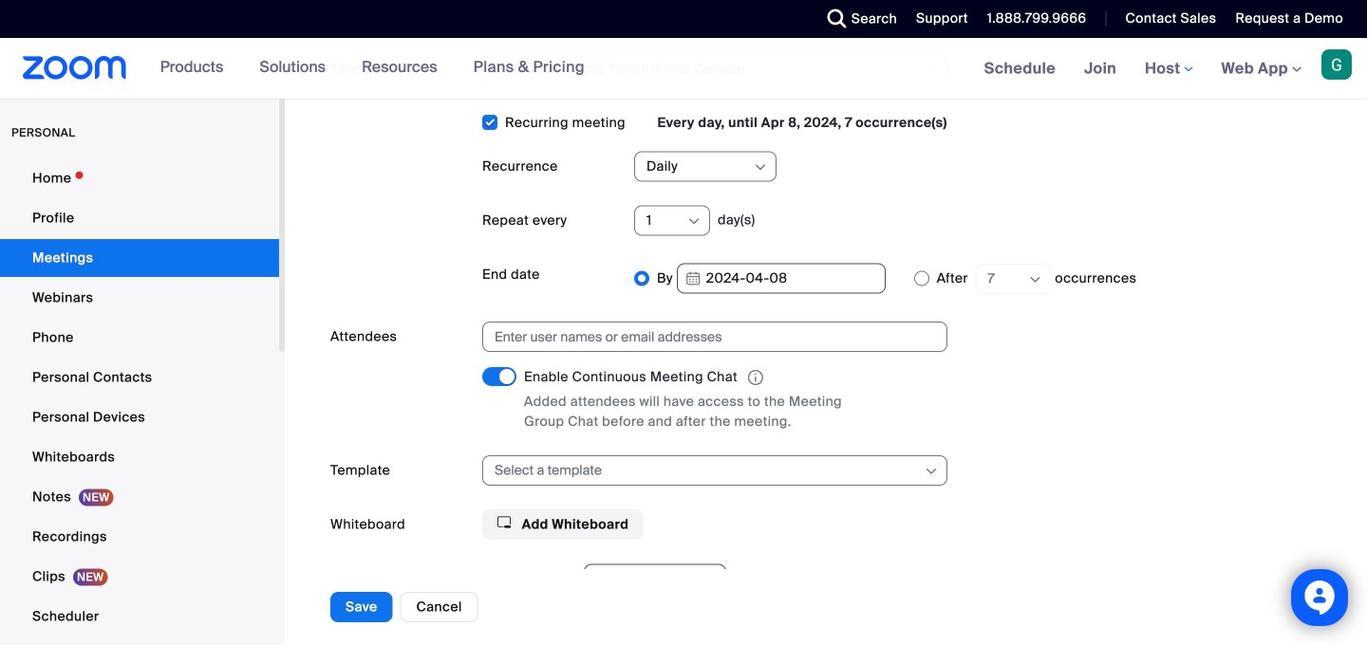 Task type: locate. For each thing, give the bounding box(es) containing it.
application
[[524, 368, 885, 389]]

banner
[[0, 38, 1368, 100]]

group
[[482, 564, 1322, 646]]

add whiteboard image
[[498, 516, 511, 530]]

option group
[[634, 260, 1322, 298]]

Date Picker text field
[[677, 264, 886, 294]]

zoom logo image
[[23, 56, 127, 80]]

meetings navigation
[[970, 38, 1368, 100]]

product information navigation
[[146, 38, 599, 99]]

Persistent Chat, enter email address,Enter user names or email addresses text field
[[495, 323, 918, 352]]



Task type: describe. For each thing, give the bounding box(es) containing it.
personal menu menu
[[0, 160, 279, 646]]

select meeting template text field
[[495, 457, 923, 486]]

profile picture image
[[1322, 49, 1352, 80]]

learn more about enable continuous meeting chat image
[[743, 370, 769, 387]]

show options image
[[687, 214, 702, 229]]

show options image
[[753, 160, 768, 175]]



Task type: vqa. For each thing, say whether or not it's contained in the screenshot.
Persistent Chat, enter email address,Enter user names or email addresses TEXT FIELD
yes



